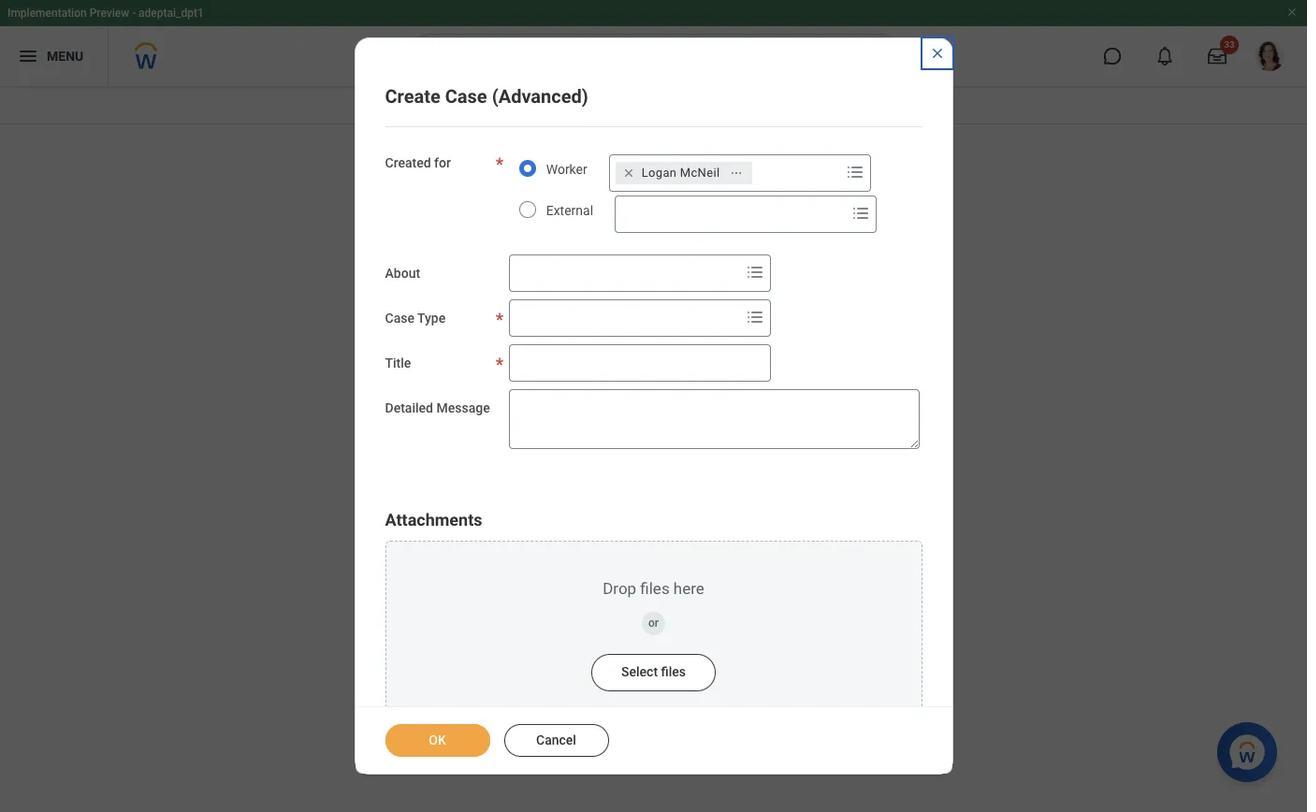 Task type: locate. For each thing, give the bounding box(es) containing it.
logan mcneil, press delete to clear value. option
[[616, 162, 753, 184]]

attachments
[[385, 510, 483, 530]]

prompts image
[[844, 161, 867, 184], [850, 202, 873, 225]]

prompts image
[[744, 261, 767, 284], [744, 306, 767, 329]]

0 vertical spatial prompts image
[[744, 261, 767, 284]]

1 vertical spatial prompts image
[[744, 306, 767, 329]]

title
[[385, 356, 411, 371]]

Title text field
[[509, 345, 771, 382]]

detailed
[[385, 401, 433, 416]]

1 prompts image from the top
[[744, 261, 767, 284]]

cancel
[[537, 733, 577, 748]]

files
[[661, 665, 686, 680]]

0 vertical spatial prompts image
[[844, 161, 867, 184]]

created for
[[385, 155, 451, 170]]

case right create
[[445, 85, 488, 108]]

Detailed Message text field
[[509, 389, 920, 449]]

logan mcneil
[[642, 166, 720, 180]]

-
[[132, 7, 136, 20]]

select files
[[622, 665, 686, 680]]

x small image
[[620, 164, 638, 183]]

profile logan mcneil element
[[1244, 36, 1297, 77]]

case left type
[[385, 311, 415, 326]]

2 prompts image from the top
[[744, 306, 767, 329]]

select files button
[[592, 655, 716, 692]]

ok button
[[385, 725, 490, 757]]

implementation preview -   adeptai_dpt1 banner
[[0, 0, 1308, 86]]

main content
[[0, 86, 1308, 176]]

implementation
[[7, 7, 87, 20]]

0 horizontal spatial case
[[385, 311, 415, 326]]

about
[[385, 266, 420, 281]]

close create case (advanced) image
[[930, 46, 945, 61]]

(advanced)
[[492, 85, 589, 108]]

0 vertical spatial case
[[445, 85, 488, 108]]

case
[[445, 85, 488, 108], [385, 311, 415, 326]]

mcneil
[[681, 166, 720, 180]]

1 vertical spatial prompts image
[[850, 202, 873, 225]]

notifications large image
[[1156, 47, 1175, 66]]

attachments region
[[385, 509, 923, 730]]

create
[[385, 85, 441, 108]]

or
[[649, 617, 659, 630]]



Task type: describe. For each thing, give the bounding box(es) containing it.
inbox large image
[[1209, 47, 1227, 66]]

About field
[[510, 257, 740, 290]]

worker
[[546, 162, 588, 177]]

create case (advanced)
[[385, 85, 589, 108]]

logan
[[642, 166, 677, 180]]

type
[[418, 311, 446, 326]]

1 horizontal spatial case
[[445, 85, 488, 108]]

implementation preview -   adeptai_dpt1
[[7, 7, 204, 20]]

close environment banner image
[[1287, 7, 1299, 18]]

select
[[622, 665, 658, 680]]

logan mcneil element
[[642, 165, 720, 182]]

create case (advanced) dialog
[[354, 37, 954, 775]]

prompts image for worker
[[844, 161, 867, 184]]

case type
[[385, 311, 446, 326]]

prompts image for external
[[850, 202, 873, 225]]

cancel button
[[504, 725, 609, 757]]

external
[[546, 203, 594, 218]]

prompts image for about
[[744, 261, 767, 284]]

for
[[434, 155, 451, 170]]

preview
[[90, 7, 129, 20]]

Search field
[[616, 198, 846, 231]]

adeptai_dpt1
[[139, 7, 204, 20]]

created
[[385, 155, 431, 170]]

detailed message
[[385, 401, 490, 416]]

message
[[437, 401, 490, 416]]

Case Type field
[[510, 301, 740, 335]]

1 vertical spatial case
[[385, 311, 415, 326]]

related actions image
[[731, 166, 744, 180]]

ok
[[429, 733, 446, 748]]

prompts image for case type
[[744, 306, 767, 329]]



Task type: vqa. For each thing, say whether or not it's contained in the screenshot.
Create Case (Advanced) DIALOG
yes



